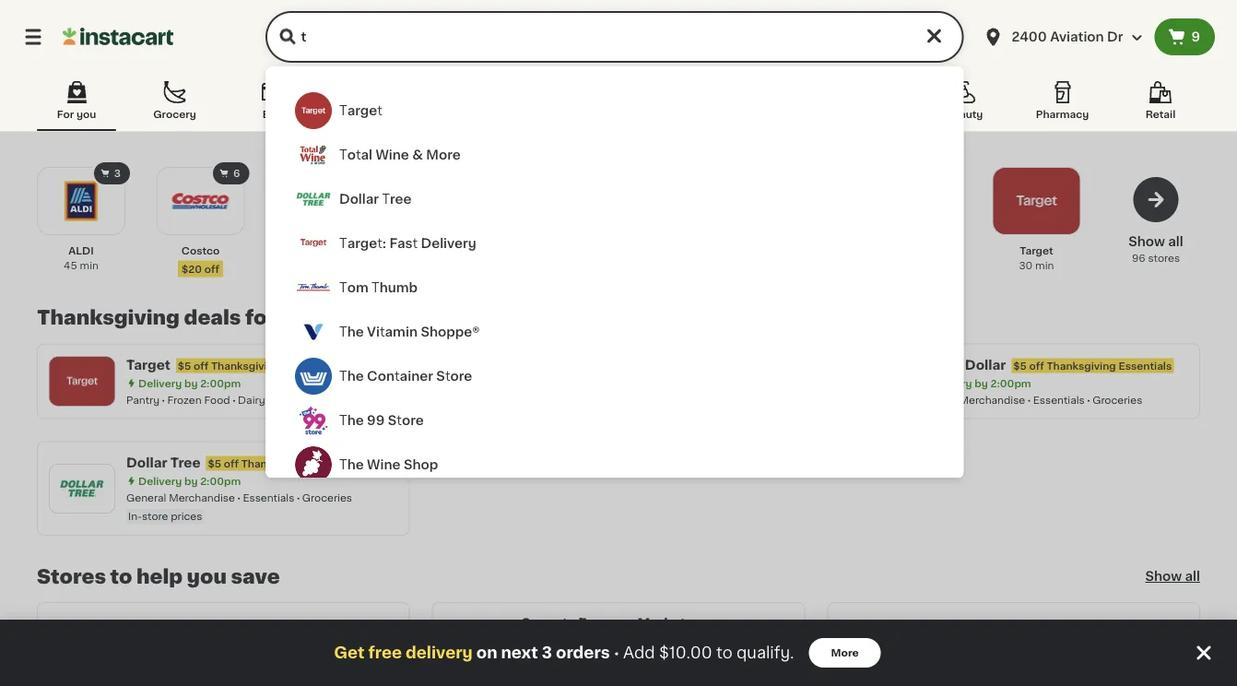 Task type: vqa. For each thing, say whether or not it's contained in the screenshot.


Task type: locate. For each thing, give the bounding box(es) containing it.
grocery button
[[135, 77, 214, 131]]

show
[[1129, 235, 1166, 248], [1146, 570, 1182, 583]]

1 vertical spatial farmers
[[578, 617, 635, 630]]

you right for
[[280, 308, 320, 327]]

0 horizontal spatial merchandise
[[169, 492, 235, 503]]

show inside "popup button"
[[1146, 570, 1182, 583]]

you
[[76, 109, 96, 119], [280, 308, 320, 327], [187, 567, 227, 586]]

target inside target 30 min
[[1020, 246, 1054, 256]]

1 vertical spatial walgreens
[[917, 625, 989, 638]]

1 horizontal spatial dollar
[[339, 193, 379, 206]]

off inside costco $20 off
[[204, 264, 219, 274]]

dollar inside family dollar $5 off thanksgiving essentials delivery by 2:00pm general merchandise essentials groceries
[[965, 358, 1006, 371]]

dollar left tree
[[126, 456, 167, 469]]

costco
[[182, 246, 220, 256]]

vi
[[367, 326, 380, 338]]

stores
[[1148, 253, 1180, 263]]

essentials inside general merchandise essentials groceries in-store prices
[[243, 492, 295, 503]]

o
[[347, 148, 356, 161]]

1 horizontal spatial farmers
[[913, 246, 956, 256]]

1 vertical spatial dollar
[[965, 358, 1006, 371]]

to
[[110, 567, 132, 586], [716, 645, 733, 661]]

tab panel containing thanksgiving deals for you
[[28, 160, 1210, 686]]

t up con
[[380, 326, 385, 338]]

0 vertical spatial s
[[436, 370, 445, 383]]

0 horizontal spatial farmers
[[578, 617, 635, 630]]

dollar
[[339, 193, 379, 206], [965, 358, 1006, 371], [126, 456, 167, 469]]

to right $10.00
[[716, 645, 733, 661]]

min
[[80, 261, 99, 271], [1036, 261, 1054, 271]]

0 horizontal spatial walgreens
[[292, 246, 348, 256]]

tab panel
[[28, 160, 1210, 686]]

search products, stores, and recipes element
[[0, 11, 1238, 686]]

get free delivery on next 3 orders • add $10.00 to qualify.
[[334, 645, 794, 661]]

t right new on the bottom left of the page
[[395, 370, 400, 383]]

general up store
[[126, 492, 166, 503]]

dollar tree $5 off thanksgiving essentials
[[126, 456, 367, 469]]

0 vertical spatial general
[[917, 395, 957, 405]]

t right om
[[372, 281, 380, 294]]

t left :
[[339, 237, 347, 250]]

0 vertical spatial more
[[426, 148, 461, 161]]

merchandise inside family dollar $5 off thanksgiving essentials delivery by 2:00pm general merchandise essentials groceries
[[959, 395, 1026, 405]]

s right 99
[[388, 414, 397, 427]]

0 horizontal spatial 3
[[114, 168, 121, 178]]

for
[[245, 308, 276, 327]]

merchandise up prices
[[169, 492, 235, 503]]

by inside sprouts farmers market delivery by 1:50pm
[[580, 637, 593, 647]]

market inside sprouts farmers market delivery by 1:50pm
[[638, 617, 686, 630]]

thanksgiving deals for you
[[37, 308, 320, 327]]

t left vi
[[339, 326, 347, 338]]

0 horizontal spatial groceries
[[302, 492, 352, 503]]

1 he from the top
[[347, 326, 364, 338]]

t arge t
[[339, 104, 382, 117]]

0 horizontal spatial sprouts
[[522, 617, 575, 630]]

0 horizontal spatial market
[[638, 617, 686, 630]]

t for t om t humb
[[339, 281, 347, 294]]

wine left &
[[376, 148, 409, 161]]

kroger
[[422, 246, 457, 256], [126, 626, 173, 639]]

t for t he wine shop
[[339, 458, 347, 471]]

walgreens for walgreens
[[292, 246, 348, 256]]

delivery by 2:00pm up frozen
[[138, 378, 241, 388]]

sprouts for sprouts farmers market
[[869, 246, 911, 256]]

1 vertical spatial delivery by 2:00pm
[[138, 476, 241, 486]]

min for 30 min
[[1036, 261, 1054, 271]]

arge for t arge t : fas t delivery
[[347, 237, 377, 250]]

ebt
[[263, 109, 283, 119]]

1 horizontal spatial s
[[436, 370, 445, 383]]

0 horizontal spatial s
[[388, 414, 397, 427]]

1 vertical spatial 3
[[542, 645, 552, 661]]

2:00pm
[[200, 378, 241, 388], [991, 378, 1032, 388], [200, 476, 241, 486]]

you right "for"
[[76, 109, 96, 119]]

t right 99
[[397, 414, 402, 427]]

ore
[[451, 370, 472, 383], [402, 414, 424, 427]]

0 horizontal spatial you
[[76, 109, 96, 119]]

market
[[958, 246, 995, 256], [638, 617, 686, 630]]

3 down for you button
[[114, 168, 121, 178]]

walgreens
[[292, 246, 348, 256], [917, 625, 989, 638]]

arge up the 'al'
[[347, 104, 377, 117]]

target for target $5 off thanksgiving essentials new
[[126, 358, 170, 371]]

2:00pm for tree
[[200, 476, 241, 486]]

off inside walgreens $5 off
[[1013, 628, 1028, 638]]

by
[[184, 378, 198, 388], [975, 378, 988, 388], [184, 476, 198, 486], [580, 637, 593, 647]]

general
[[917, 395, 957, 405], [126, 492, 166, 503]]

help
[[137, 567, 183, 586]]

1 horizontal spatial groceries
[[1093, 395, 1143, 405]]

con
[[367, 370, 395, 383]]

1 horizontal spatial walgreens
[[917, 625, 989, 638]]

1 horizontal spatial general
[[917, 395, 957, 405]]

for you button
[[37, 77, 116, 131]]

t left con
[[339, 370, 347, 383]]

0 horizontal spatial dollar
[[126, 456, 167, 469]]

all inside show all "popup button"
[[1185, 570, 1201, 583]]

alcohol button
[[331, 77, 411, 131]]

0 vertical spatial target
[[1020, 246, 1054, 256]]

target
[[1020, 246, 1054, 256], [126, 358, 170, 371]]

ore right 99
[[402, 414, 424, 427]]

he left vi
[[347, 326, 364, 338]]

2 vertical spatial dollar
[[126, 456, 167, 469]]

1 horizontal spatial sprouts
[[869, 246, 911, 256]]

target up 30
[[1020, 246, 1054, 256]]

all
[[1169, 235, 1184, 248], [1185, 570, 1201, 583]]

1 horizontal spatial merchandise
[[959, 395, 1026, 405]]

1 vertical spatial arge
[[347, 237, 377, 250]]

1 horizontal spatial ore
[[451, 370, 472, 383]]

add
[[623, 645, 655, 661]]

$5 inside walgreens $5 off
[[997, 628, 1010, 638]]

new
[[346, 361, 369, 371]]

1 vertical spatial sprouts
[[522, 617, 575, 630]]

delivery right 'fas'
[[421, 237, 476, 250]]

2:00pm for $5
[[200, 378, 241, 388]]

kroger down the stores to help you save
[[126, 626, 173, 639]]

1 vertical spatial general
[[126, 492, 166, 503]]

1 delivery by 2:00pm from the top
[[138, 378, 241, 388]]

show all
[[1146, 570, 1201, 583]]

merchandise
[[959, 395, 1026, 405], [169, 492, 235, 503]]

t he 99 s t ore
[[339, 414, 424, 427]]

1:50pm
[[596, 637, 634, 647]]

2400 aviation dr button
[[972, 11, 1155, 63], [983, 11, 1144, 63]]

kroger link down save
[[37, 602, 410, 686]]

0 horizontal spatial general
[[126, 492, 166, 503]]

min inside target 30 min
[[1036, 261, 1054, 271]]

t up :
[[382, 193, 390, 206]]

dollar right family
[[965, 358, 1006, 371]]

humb
[[380, 281, 418, 294]]

2 min from the left
[[1036, 261, 1054, 271]]

0 vertical spatial all
[[1169, 235, 1184, 248]]

pickup available
[[534, 653, 618, 663]]

more right &
[[426, 148, 461, 161]]

1 vertical spatial show
[[1146, 570, 1182, 583]]

1 vertical spatial to
[[716, 645, 733, 661]]

1 vertical spatial merchandise
[[169, 492, 235, 503]]

he left 99
[[347, 414, 364, 427]]

delivery inside family dollar $5 off thanksgiving essentials delivery by 2:00pm general merchandise essentials groceries
[[929, 378, 972, 388]]

sprouts inside sprouts farmers market delivery by 1:50pm
[[522, 617, 575, 630]]

delivery inside sprouts farmers market delivery by 1:50pm
[[534, 637, 577, 647]]

t
[[339, 104, 347, 117], [339, 148, 347, 161], [382, 193, 390, 206], [339, 237, 347, 250], [339, 281, 347, 294], [372, 281, 380, 294], [339, 326, 347, 338], [339, 370, 347, 383], [339, 414, 347, 427], [339, 458, 347, 471]]

0 horizontal spatial target
[[126, 358, 170, 371]]

off inside dollar tree $5 off thanksgiving essentials
[[224, 458, 239, 468]]

0 vertical spatial merchandise
[[959, 395, 1026, 405]]

kroger link
[[392, 167, 488, 273], [37, 602, 410, 686]]

2 horizontal spatial you
[[280, 308, 320, 327]]

thanksgiving inside family dollar $5 off thanksgiving essentials delivery by 2:00pm general merchandise essentials groceries
[[1047, 361, 1116, 371]]

1 vertical spatial groceries
[[302, 492, 352, 503]]

1 vertical spatial you
[[280, 308, 320, 327]]

1 min from the left
[[80, 261, 99, 271]]

essentials
[[283, 361, 336, 371], [1119, 361, 1172, 371], [1033, 395, 1085, 405], [313, 458, 367, 468], [243, 492, 295, 503]]

1 vertical spatial all
[[1185, 570, 1201, 583]]

t left "alcohol"
[[339, 104, 347, 117]]

pickup
[[534, 653, 570, 663]]

0 vertical spatial market
[[958, 246, 995, 256]]

1 horizontal spatial target
[[1020, 246, 1054, 256]]

you for thanksgiving deals for you
[[280, 308, 320, 327]]

general merchandise essentials groceries in-store prices
[[126, 492, 352, 521]]

0 vertical spatial delivery by 2:00pm
[[138, 378, 241, 388]]

all for show all 96 stores
[[1169, 235, 1184, 248]]

all for show all
[[1185, 570, 1201, 583]]

show inside 'show all 96 stores'
[[1129, 235, 1166, 248]]

delivery by 2:00pm
[[138, 378, 241, 388], [138, 476, 241, 486]]

s right ainer
[[436, 370, 445, 383]]

99
[[367, 414, 385, 427]]

1 vertical spatial target
[[126, 358, 170, 371]]

show for show all 96 stores
[[1129, 235, 1166, 248]]

1 horizontal spatial 3
[[542, 645, 552, 661]]

dollar inside search list box
[[339, 193, 379, 206]]

walgreens link
[[272, 167, 368, 277]]

dollar left ree
[[339, 193, 379, 206]]

stores
[[37, 567, 106, 586]]

sprouts
[[869, 246, 911, 256], [522, 617, 575, 630]]

arge left :
[[347, 237, 377, 250]]

$5
[[178, 361, 191, 371], [1014, 361, 1027, 371], [208, 458, 221, 468], [997, 628, 1010, 638]]

treatment tracker modal dialog
[[0, 620, 1238, 686]]

0 vertical spatial kroger
[[422, 246, 457, 256]]

0 vertical spatial sprouts
[[869, 246, 911, 256]]

0 horizontal spatial ore
[[402, 414, 424, 427]]

t for t he con t ainer s t ore
[[339, 370, 347, 383]]

0 horizontal spatial to
[[110, 567, 132, 586]]

you right 'help'
[[187, 567, 227, 586]]

0 vertical spatial dollar
[[339, 193, 379, 206]]

t left humb
[[339, 281, 347, 294]]

all inside 'show all 96 stores'
[[1169, 235, 1184, 248]]

he left con
[[347, 370, 364, 383]]

farmers inside sprouts farmers market delivery by 1:50pm
[[578, 617, 635, 630]]

2 delivery by 2:00pm from the top
[[138, 476, 241, 486]]

store
[[142, 511, 168, 521]]

0 vertical spatial ore
[[451, 370, 472, 383]]

farmers for sprouts farmers market
[[913, 246, 956, 256]]

Search field
[[266, 11, 964, 63]]

0 vertical spatial 3
[[114, 168, 121, 178]]

off for costco
[[204, 264, 219, 274]]

tree
[[170, 456, 201, 469]]

t left 99
[[339, 414, 347, 427]]

3 he from the top
[[347, 414, 364, 427]]

t down t he 99 s t ore
[[339, 458, 347, 471]]

wine left shop
[[367, 458, 401, 471]]

2 horizontal spatial dollar
[[965, 358, 1006, 371]]

merchandise down family
[[959, 395, 1026, 405]]

off inside target $5 off thanksgiving essentials new
[[194, 361, 209, 371]]

3 right next
[[542, 645, 552, 661]]

$5 inside target $5 off thanksgiving essentials new
[[178, 361, 191, 371]]

1 vertical spatial market
[[638, 617, 686, 630]]

more inside button
[[831, 648, 859, 658]]

general down family
[[917, 395, 957, 405]]

delivery inside search list box
[[421, 237, 476, 250]]

market up add
[[638, 617, 686, 630]]

0 vertical spatial farmers
[[913, 246, 956, 256]]

0 horizontal spatial more
[[426, 148, 461, 161]]

min right 30
[[1036, 261, 1054, 271]]

None search field
[[266, 11, 964, 63]]

1 horizontal spatial more
[[831, 648, 859, 658]]

t left the 'al'
[[339, 148, 347, 161]]

2 vertical spatial you
[[187, 567, 227, 586]]

0 horizontal spatial kroger
[[126, 626, 173, 639]]

to left 'help'
[[110, 567, 132, 586]]

4 he from the top
[[347, 458, 364, 471]]

ore right ainer
[[451, 370, 472, 383]]

delivery by 2:00pm down tree
[[138, 476, 241, 486]]

prices
[[171, 511, 202, 521]]

om
[[347, 281, 369, 294]]

arge
[[347, 104, 377, 117], [347, 237, 377, 250]]

1 horizontal spatial all
[[1185, 570, 1201, 583]]

1 horizontal spatial market
[[958, 246, 995, 256]]

market left target 30 min
[[958, 246, 995, 256]]

3 inside treatment tracker modal dialog
[[542, 645, 552, 661]]

delivery down family
[[929, 378, 972, 388]]

kroger link right :
[[392, 167, 488, 273]]

0 vertical spatial arge
[[347, 104, 377, 117]]

1 horizontal spatial kroger
[[422, 246, 457, 256]]

1 horizontal spatial min
[[1036, 261, 1054, 271]]

3
[[114, 168, 121, 178], [542, 645, 552, 661]]

1 arge from the top
[[347, 104, 377, 117]]

0 vertical spatial to
[[110, 567, 132, 586]]

more inside search list box
[[426, 148, 461, 161]]

grocery
[[153, 109, 196, 119]]

$20
[[182, 264, 202, 274]]

groceries
[[1093, 395, 1143, 405], [302, 492, 352, 503]]

he down t he 99 s t ore
[[347, 458, 364, 471]]

arge for t arge t
[[347, 104, 377, 117]]

2 arge from the top
[[347, 237, 377, 250]]

•
[[614, 645, 620, 660]]

1 horizontal spatial you
[[187, 567, 227, 586]]

1 horizontal spatial to
[[716, 645, 733, 661]]

0 horizontal spatial min
[[80, 261, 99, 271]]

0 vertical spatial walgreens
[[292, 246, 348, 256]]

delivery up pickup
[[534, 637, 577, 647]]

kroger right 'fas'
[[422, 246, 457, 256]]

0 vertical spatial you
[[76, 109, 96, 119]]

target for target 30 min
[[1020, 246, 1054, 256]]

target up pantry
[[126, 358, 170, 371]]

t down "alcohol"
[[356, 148, 361, 161]]

min inside aldi 45 min
[[80, 261, 99, 271]]

0 horizontal spatial all
[[1169, 235, 1184, 248]]

0 vertical spatial groceries
[[1093, 395, 1143, 405]]

more right qualify.
[[831, 648, 859, 658]]

$10.00
[[659, 645, 712, 661]]

pantry
[[126, 395, 160, 405]]

essentials inside target $5 off thanksgiving essentials new
[[283, 361, 336, 371]]

min down the aldi
[[80, 261, 99, 271]]

off for walgreens
[[1013, 628, 1028, 638]]

1 vertical spatial more
[[831, 648, 859, 658]]

you inside button
[[76, 109, 96, 119]]

1 vertical spatial ore
[[402, 414, 424, 427]]

0 vertical spatial show
[[1129, 235, 1166, 248]]

2 he from the top
[[347, 370, 364, 383]]

shop categories tab list
[[37, 77, 1201, 131]]



Task type: describe. For each thing, give the bounding box(es) containing it.
ebt button
[[233, 77, 312, 131]]

1 2400 aviation dr button from the left
[[972, 11, 1155, 63]]

to inside tab panel
[[110, 567, 132, 586]]

pharmacy button
[[1023, 77, 1102, 131]]

t o t al wine & more
[[339, 148, 461, 161]]

0 vertical spatial wine
[[376, 148, 409, 161]]

al
[[361, 148, 373, 161]]

t for t o t al wine & more
[[339, 148, 347, 161]]

qualify.
[[737, 645, 794, 661]]

aviation
[[1050, 30, 1104, 43]]

dairy
[[238, 395, 265, 405]]

beauty button
[[925, 77, 1004, 131]]

30
[[1019, 261, 1033, 271]]

general inside family dollar $5 off thanksgiving essentials delivery by 2:00pm general merchandise essentials groceries
[[917, 395, 957, 405]]

get
[[334, 645, 365, 661]]

ainer
[[400, 370, 433, 383]]

1 vertical spatial s
[[388, 414, 397, 427]]

delivery down tree
[[138, 476, 182, 486]]

he for wine
[[347, 458, 364, 471]]

$5 inside dollar tree $5 off thanksgiving essentials
[[208, 458, 221, 468]]

alcohol
[[351, 109, 391, 119]]

walgreens $5 off
[[917, 625, 1028, 638]]

dr
[[1108, 30, 1124, 43]]

retail
[[1146, 109, 1176, 119]]

orders
[[556, 645, 610, 661]]

sprouts for sprouts farmers market delivery by 1:50pm
[[522, 617, 575, 630]]

sprouts farmers market delivery by 1:50pm
[[522, 617, 686, 647]]

2 2400 aviation dr button from the left
[[983, 11, 1144, 63]]

walgreens for walgreens $5 off
[[917, 625, 989, 638]]

search list box
[[280, 89, 949, 539]]

next
[[501, 645, 538, 661]]

available
[[572, 653, 618, 663]]

1 vertical spatial kroger link
[[37, 602, 410, 686]]

thanksgiving inside target $5 off thanksgiving essentials new
[[211, 361, 281, 371]]

he for 99
[[347, 414, 364, 427]]

he for con
[[347, 370, 364, 383]]

6
[[233, 168, 240, 178]]

groceries inside family dollar $5 off thanksgiving essentials delivery by 2:00pm general merchandise essentials groceries
[[1093, 395, 1143, 405]]

save
[[231, 567, 280, 586]]

t left 'fas'
[[377, 237, 382, 250]]

stores to help you save
[[37, 567, 280, 586]]

show all button
[[1146, 567, 1201, 586]]

t for t he 99 s t ore
[[339, 414, 347, 427]]

&
[[412, 148, 423, 161]]

96
[[1132, 253, 1146, 263]]

t he con t ainer s t ore
[[339, 370, 472, 383]]

fas
[[390, 237, 413, 250]]

delivery up pantry
[[138, 378, 182, 388]]

t he wine shop
[[339, 458, 438, 471]]

in-
[[128, 511, 142, 521]]

aldi 45 min
[[64, 246, 99, 271]]

delivery by 2:00pm for $5
[[138, 378, 241, 388]]

merchandise inside general merchandise essentials groceries in-store prices
[[169, 492, 235, 503]]

deals
[[184, 308, 241, 327]]

9
[[1192, 30, 1201, 43]]

more button
[[809, 638, 881, 668]]

t arge t : fas t delivery
[[339, 237, 476, 250]]

min for 45 min
[[80, 261, 99, 271]]

45
[[64, 261, 77, 271]]

ree
[[390, 193, 412, 206]]

off inside family dollar $5 off thanksgiving essentials delivery by 2:00pm general merchandise essentials groceries
[[1030, 361, 1045, 371]]

by inside family dollar $5 off thanksgiving essentials delivery by 2:00pm general merchandise essentials groceries
[[975, 378, 988, 388]]

beauty
[[946, 109, 983, 119]]

t for t arge t
[[339, 104, 347, 117]]

frozen
[[167, 395, 202, 405]]

t up t o t al wine & more
[[377, 104, 382, 117]]

dollar for dollar tree $5 off thanksgiving essentials
[[126, 456, 167, 469]]

free
[[368, 645, 402, 661]]

3 inside tab panel
[[114, 168, 121, 178]]

costco $20 off
[[182, 246, 220, 274]]

$5 inside family dollar $5 off thanksgiving essentials delivery by 2:00pm general merchandise essentials groceries
[[1014, 361, 1027, 371]]

2400
[[1012, 30, 1047, 43]]

thanksgiving inside dollar tree $5 off thanksgiving essentials
[[241, 458, 311, 468]]

dollar t ree
[[339, 193, 412, 206]]

family dollar $5 off thanksgiving essentials delivery by 2:00pm general merchandise essentials groceries
[[917, 358, 1172, 405]]

instacart image
[[63, 26, 173, 48]]

t he vi t amin shoppe®
[[339, 326, 480, 338]]

2:00pm inside family dollar $5 off thanksgiving essentials delivery by 2:00pm general merchandise essentials groceries
[[991, 378, 1032, 388]]

farmers for sprouts farmers market delivery by 1:50pm
[[578, 617, 635, 630]]

none search field inside search products, stores, and recipes element
[[266, 11, 964, 63]]

family
[[917, 358, 962, 371]]

shop
[[404, 458, 438, 471]]

show for show all
[[1146, 570, 1182, 583]]

general inside general merchandise essentials groceries in-store prices
[[126, 492, 166, 503]]

t for t arge t : fas t delivery
[[339, 237, 347, 250]]

1 vertical spatial wine
[[367, 458, 401, 471]]

t om t humb
[[339, 281, 418, 294]]

t for t he vi t amin shoppe®
[[339, 326, 347, 338]]

on
[[477, 645, 498, 661]]

pharmacy
[[1036, 109, 1089, 119]]

you for stores to help you save
[[187, 567, 227, 586]]

target 30 min
[[1019, 246, 1054, 271]]

groceries inside general merchandise essentials groceries in-store prices
[[302, 492, 352, 503]]

t right ainer
[[445, 370, 451, 383]]

0 vertical spatial kroger link
[[392, 167, 488, 273]]

he for vi
[[347, 326, 364, 338]]

sprouts farmers market
[[869, 246, 995, 256]]

market for sprouts farmers market
[[958, 246, 995, 256]]

delivery
[[406, 645, 473, 661]]

off for target
[[194, 361, 209, 371]]

show all 96 stores
[[1129, 235, 1184, 263]]

9 button
[[1155, 18, 1215, 55]]

for you
[[57, 109, 96, 119]]

target $5 off thanksgiving essentials new
[[126, 358, 369, 371]]

for
[[57, 109, 74, 119]]

1 vertical spatial kroger
[[126, 626, 173, 639]]

delivery by 2:00pm for tree
[[138, 476, 241, 486]]

t right :
[[413, 237, 418, 250]]

food
[[204, 395, 230, 405]]

pantry frozen food dairy
[[126, 395, 265, 405]]

shoppe®
[[421, 326, 480, 338]]

retail button
[[1121, 77, 1201, 131]]

essentials inside dollar tree $5 off thanksgiving essentials
[[313, 458, 367, 468]]

market for sprouts farmers market delivery by 1:50pm
[[638, 617, 686, 630]]

to inside treatment tracker modal dialog
[[716, 645, 733, 661]]

dollar for dollar t ree
[[339, 193, 379, 206]]

amin
[[385, 326, 418, 338]]

2400 aviation dr
[[1012, 30, 1124, 43]]

:
[[382, 237, 386, 250]]



